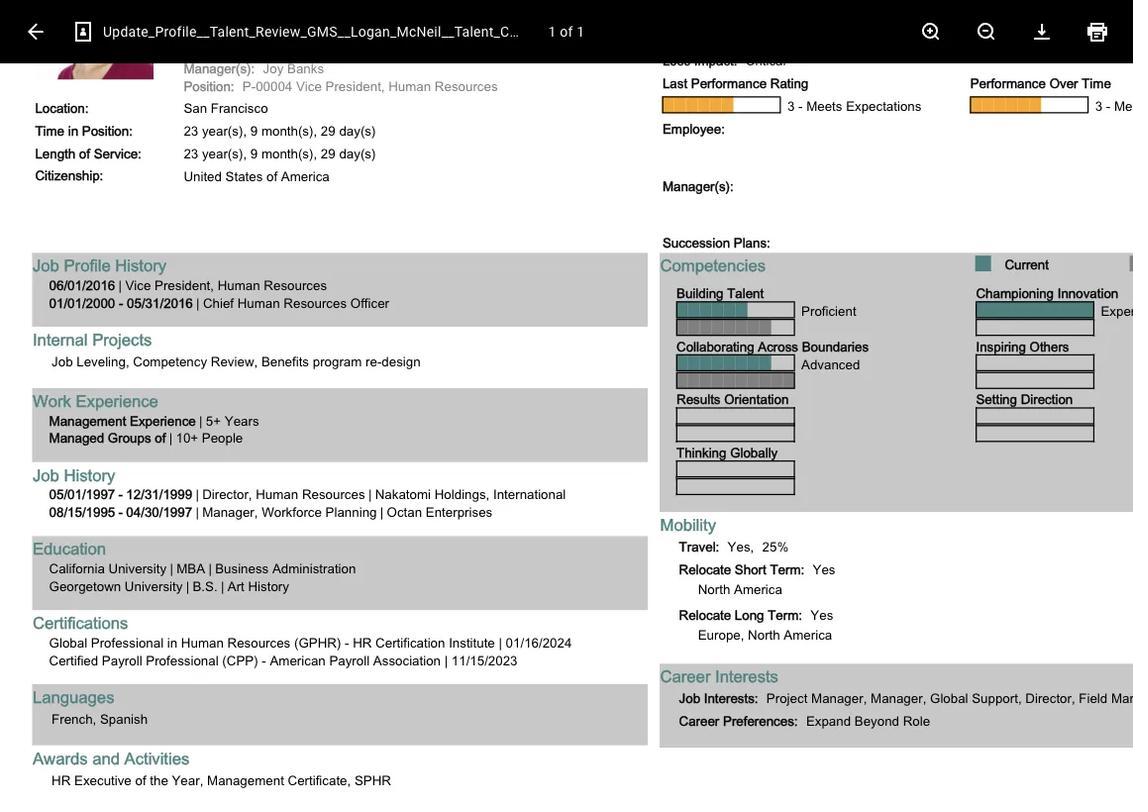 Task type: locate. For each thing, give the bounding box(es) containing it.
- right "preview"
[[140, 7, 144, 21]]

0 horizontal spatial vice
[[125, 275, 151, 290]]

0 horizontal spatial available
[[194, 296, 240, 310]]

manager(s) for manager(s) : joy banks position : p-00004 vice president, human resources location :
[[184, 57, 251, 73]]

available
[[194, 296, 240, 310], [992, 306, 1047, 322]]

- left meets
[[799, 96, 803, 111]]

0 vertical spatial position
[[184, 75, 231, 91]]

0 vertical spatial ago
[[474, 267, 498, 283]]

- inside banner
[[140, 7, 144, 21]]

experience up 10+
[[130, 410, 196, 425]]

president, inside succession plans : job profile history 06/01/2016 | vice president, human resources 01/01/2000 - 05/31/2016 | chief human resources officer
[[154, 275, 214, 290]]

0 horizontal spatial 2
[[28, 316, 35, 331]]

zoomout image
[[975, 20, 999, 44]]

2 horizontal spatial america
[[784, 625, 832, 640]]

vice inside succession plans : job profile history 06/01/2016 | vice president, human resources 01/01/2000 - 05/31/2016 | chief human resources officer
[[125, 275, 151, 290]]

building
[[677, 283, 725, 298]]

1 horizontal spatial position
[[184, 75, 231, 91]]

0 horizontal spatial 3
[[788, 96, 795, 111]]

- right (gphr)
[[345, 632, 349, 648]]

my right the "chief"
[[256, 296, 272, 310]]

0 vertical spatial update_profile__talent_review_gms__logan_mcneil__talent_card__10_30_2023.pdf
[[103, 23, 646, 40]]

now up inspiring
[[963, 306, 989, 322]]

0 vertical spatial global
[[49, 632, 87, 648]]

2 inside region
[[421, 267, 429, 283]]

23 year(s), 9 month(s), 29 day(s) citizenship :
[[35, 143, 376, 180]]

human up (cpp)
[[181, 632, 224, 648]]

1 vertical spatial 2
[[28, 316, 35, 331]]

hr down awards
[[52, 770, 71, 786]]

position inside manager(s) : joy banks position : p-00004 vice president, human resources location :
[[184, 75, 231, 91]]

9 for 23 year(s), 9 month(s), 29 day(s) citizenship :
[[251, 143, 258, 159]]

29 for 23 year(s), 9 month(s), 29 day(s) length of service :
[[321, 121, 336, 136]]

:
[[734, 50, 738, 66], [251, 57, 255, 73], [231, 75, 234, 91], [85, 98, 89, 113], [722, 118, 725, 134], [129, 121, 133, 136], [138, 143, 142, 159], [100, 165, 103, 180], [731, 175, 734, 191], [767, 232, 771, 248], [716, 537, 720, 552], [801, 559, 805, 575], [799, 605, 803, 620], [755, 689, 759, 704], [795, 711, 798, 727]]

planning
[[325, 502, 377, 517]]

3 left mee
[[1096, 96, 1103, 111]]

american
[[270, 650, 326, 665]]

resources inside job history 05/01/1997 - 12/31/1999 | director, human resources | nakatomi holdings, international 08/15/1995 - 04/30/1997 | manager, workforce planning | octan enterprises
[[302, 484, 365, 500]]

1 vertical spatial director,
[[1026, 689, 1076, 704]]

0 vertical spatial america
[[281, 166, 329, 181]]

1 horizontal spatial president,
[[325, 75, 385, 91]]

now down update_profile__talent_review_gms__logan_mcneil__talent
[[168, 296, 191, 310]]

history up 05/31/2016
[[115, 253, 167, 272]]

hr right (gphr)
[[353, 632, 372, 648]]

in inside san francisco time in position :
[[68, 121, 78, 136]]

0 vertical spatial director,
[[202, 484, 252, 500]]

1 3 from the left
[[788, 96, 795, 111]]

north
[[699, 579, 731, 595], [748, 625, 781, 640]]

2 vertical spatial history
[[248, 576, 289, 591]]

0 horizontal spatial hr
[[52, 770, 71, 786]]

managed
[[49, 428, 104, 443]]

1 horizontal spatial manager(s)
[[663, 175, 731, 191]]

2 inside document available update_profile__talent_review_gms__logan_mcneil__talent _card__10_30_2023.pdf is now available in my reports 2 day(s) ago
[[28, 316, 35, 331]]

is inside is now available in my reports
[[949, 306, 959, 322]]

| left art
[[221, 576, 224, 591]]

update_profile__talent_review_gms__logan_mcneil__talent_card__10_30_2023.pdf
[[103, 23, 646, 40], [421, 306, 945, 322], [518, 370, 967, 384]]

0 vertical spatial 23
[[184, 121, 198, 136]]

management right year,
[[206, 770, 283, 786]]

in up "others"
[[1050, 306, 1061, 322]]

now
[[168, 296, 191, 310], [963, 306, 989, 322]]

manager, up the expand
[[812, 689, 867, 704]]

position up san
[[184, 75, 231, 91]]

groups
[[108, 428, 151, 443]]

1 vertical spatial relocate
[[680, 605, 732, 620]]

0 vertical spatial yes
[[728, 537, 751, 552]]

building talent proficient
[[677, 283, 857, 316]]

university
[[109, 558, 167, 574], [125, 576, 183, 591]]

inspiring others
[[977, 336, 1070, 351]]

america down short
[[734, 579, 782, 595]]

0 vertical spatial experience
[[76, 388, 158, 408]]

1 vertical spatial update_profile__talent_review_gms__logan_mcneil__talent_card__10_30_2023.pdf
[[421, 306, 945, 322]]

career interests job interests : project manager, manager, global support, director, field mar career preferences : expand beyond role
[[661, 664, 1134, 727]]

work
[[33, 388, 71, 408]]

0 horizontal spatial america
[[281, 166, 329, 181]]

career left preferences
[[680, 711, 720, 727]]

yes right short
[[813, 559, 836, 575]]

orientation
[[725, 389, 789, 405]]

service
[[94, 143, 138, 159]]

0 horizontal spatial management
[[49, 410, 126, 425]]

2 year(s), from the top
[[202, 143, 247, 159]]

manager(s) inside manager(s) : joy banks position : p-00004 vice president, human resources location :
[[184, 57, 251, 73]]

history inside education california university | mba | business administration georgetown university | b.s. | art history
[[248, 576, 289, 591]]

director, left the 'field'
[[1026, 689, 1076, 704]]

human down search image
[[389, 75, 431, 91]]

job inside job history 05/01/1997 - 12/31/1999 | director, human resources | nakatomi holdings, international 08/15/1995 - 04/30/1997 | manager, workforce planning | octan enterprises
[[33, 462, 59, 482]]

available down update_profile__talent_review_gms__logan_mcneil__talent
[[194, 296, 240, 310]]

1 9 from the top
[[251, 121, 258, 136]]

day(s)
[[339, 121, 376, 136], [339, 143, 376, 159], [432, 267, 471, 283], [38, 316, 74, 331]]

career down europe,
[[661, 664, 711, 684]]

global up role
[[930, 689, 969, 704]]

1 horizontal spatial management
[[206, 770, 283, 786]]

year(s), inside the 23 year(s), 9 month(s), 29 day(s) citizenship :
[[202, 143, 247, 159]]

0 horizontal spatial time
[[35, 121, 64, 136]]

professional left (cpp)
[[146, 650, 219, 665]]

job inside internal projects job leveling, competency review, benefits program re-design
[[52, 351, 73, 367]]

president, inside manager(s) : joy banks position : p-00004 vice president, human resources location :
[[325, 75, 385, 91]]

1 29 from the top
[[321, 121, 336, 136]]

available down championing
[[992, 306, 1047, 322]]

1 vertical spatial university
[[125, 576, 183, 591]]

director, down people
[[202, 484, 252, 500]]

- left mee
[[1107, 96, 1111, 111]]

| right 04/30/1997
[[196, 502, 199, 517]]

yes left ','
[[728, 537, 751, 552]]

time inside san francisco time in position :
[[35, 121, 64, 136]]

1 vertical spatial year(s),
[[202, 143, 247, 159]]

job down europe,
[[680, 689, 701, 704]]

president, down search image
[[325, 75, 385, 91]]

1 vertical spatial history
[[64, 462, 115, 482]]

9 down francisco
[[251, 121, 258, 136]]

1 vertical spatial position
[[82, 121, 129, 136]]

tab panel containing document available
[[0, 173, 381, 807]]

0 vertical spatial 29
[[321, 121, 336, 136]]

23 inside "23 year(s), 9 month(s), 29 day(s) length of service :"
[[184, 121, 198, 136]]

: inside the loss impact : critical last performance rating
[[734, 50, 738, 66]]

pdf previewer region
[[0, 0, 1134, 807]]

position up service
[[82, 121, 129, 136]]

results orientation
[[677, 389, 789, 405]]

mobility
[[661, 512, 717, 532]]

experience up groups
[[76, 388, 158, 408]]

1 vertical spatial management
[[206, 770, 283, 786]]

time inside performance over time 3 - meets expectations
[[1083, 73, 1112, 88]]

succession
[[663, 232, 731, 248]]

0 vertical spatial term
[[772, 559, 801, 575]]

5+
[[206, 410, 221, 425]]

vice up 05/31/2016
[[125, 275, 151, 290]]

2 month(s), from the top
[[262, 143, 317, 159]]

internal
[[33, 327, 88, 346]]

manager, up role
[[871, 689, 926, 704]]

1 of 1
[[549, 23, 585, 40]]

term right long
[[769, 605, 799, 620]]

0 horizontal spatial position
[[82, 121, 129, 136]]

1 1 from the left
[[549, 23, 557, 40]]

ago inside document available update_profile__talent_review_gms__logan_mcneil__talent _card__10_30_2023.pdf is now available in my reports 2 day(s) ago
[[77, 316, 99, 331]]

1 vertical spatial reports
[[421, 324, 470, 340]]

in for is
[[1050, 306, 1061, 322]]

short
[[736, 559, 768, 575]]

performance down impact
[[692, 73, 767, 88]]

history down the business at the left bottom
[[248, 576, 289, 591]]

term
[[772, 559, 801, 575], [769, 605, 799, 620]]

1 vertical spatial president,
[[154, 275, 214, 290]]

manager, up the business at the left bottom
[[202, 502, 258, 517]]

my inside is now available in my reports
[[1064, 306, 1083, 322]]

0 vertical spatial 2
[[421, 267, 429, 283]]

performance down notifications large image at top right
[[971, 73, 1047, 88]]

global inside certifications global professional in human resources (gphr) - hr certification institute | 01/16/2024 certified payroll professional (cpp) - american payroll association | 11/15/2023
[[49, 632, 87, 648]]

month(s), for 23 year(s), 9 month(s), 29 day(s) length of service :
[[262, 121, 317, 136]]

and
[[92, 746, 120, 765]]

tab panel
[[0, 173, 381, 807]]

0 vertical spatial interests
[[716, 664, 779, 684]]

octan
[[387, 502, 422, 517]]

9 for 23 year(s), 9 month(s), 29 day(s) length of service :
[[251, 121, 258, 136]]

global up "certified"
[[49, 632, 87, 648]]

0 horizontal spatial my
[[256, 296, 272, 310]]

0 horizontal spatial director,
[[202, 484, 252, 500]]

yes right long
[[811, 605, 834, 620]]

0 horizontal spatial 1
[[549, 23, 557, 40]]

history inside succession plans : job profile history 06/01/2016 | vice president, human resources 01/01/2000 - 05/31/2016 | chief human resources officer
[[115, 253, 167, 272]]

29 inside the 23 year(s), 9 month(s), 29 day(s) citizenship :
[[321, 143, 336, 159]]

1 horizontal spatial my
[[1064, 306, 1083, 322]]

manager(s) up the p-
[[184, 57, 251, 73]]

notifications large image
[[973, 50, 993, 69]]

1 horizontal spatial reports
[[421, 324, 470, 340]]

north up europe,
[[699, 579, 731, 595]]

day(s) inside region
[[432, 267, 471, 283]]

job down the internal
[[52, 351, 73, 367]]

1
[[549, 23, 557, 40], [577, 23, 585, 40]]

resources inside manager(s) : joy banks position : p-00004 vice president, human resources location :
[[435, 75, 498, 91]]

1 vertical spatial north
[[748, 625, 781, 640]]

zoomin image
[[920, 20, 944, 44]]

banks
[[287, 57, 324, 73]]

0 horizontal spatial now
[[168, 296, 191, 310]]

professional down certifications
[[91, 632, 164, 648]]

2 23 from the top
[[184, 143, 198, 159]]

re-
[[366, 351, 382, 367]]

is now available in my reports
[[421, 306, 1087, 340]]

interests up preferences
[[704, 689, 755, 704]]

performance inside the loss impact : critical last performance rating
[[692, 73, 767, 88]]

|
[[119, 275, 122, 290], [196, 292, 200, 308], [199, 410, 203, 425], [169, 428, 173, 443], [196, 484, 199, 500], [369, 484, 372, 500], [196, 502, 199, 517], [380, 502, 384, 517], [170, 558, 173, 574], [209, 558, 212, 574], [186, 576, 189, 591], [221, 576, 224, 591], [499, 632, 502, 648], [444, 650, 448, 665]]

performance
[[692, 73, 767, 88], [971, 73, 1047, 88]]

citizenship
[[35, 165, 100, 180]]

update_profile__talent_review_gms__logan_mcneil__talent_card__10_30_2023.pdf down building
[[421, 306, 945, 322]]

others
[[1030, 336, 1070, 351]]

0 vertical spatial month(s),
[[262, 121, 317, 136]]

1 horizontal spatial hr
[[353, 632, 372, 648]]

0 vertical spatial year(s),
[[202, 121, 247, 136]]

1 horizontal spatial now
[[963, 306, 989, 322]]

9 up united states of america
[[251, 143, 258, 159]]

1 vertical spatial time
[[35, 121, 64, 136]]

benefits
[[261, 351, 309, 367]]

23 inside the 23 year(s), 9 month(s), 29 day(s) citizenship :
[[184, 143, 198, 159]]

2 performance from the left
[[971, 73, 1047, 88]]

president, up 05/31/2016
[[154, 275, 214, 290]]

0 vertical spatial management
[[49, 410, 126, 425]]

workforce
[[261, 502, 322, 517]]

0 horizontal spatial payroll
[[102, 650, 143, 665]]

america right states
[[281, 166, 329, 181]]

reports left the mark read image
[[275, 296, 316, 310]]

across
[[758, 336, 798, 351]]

global
[[49, 632, 87, 648], [930, 689, 969, 704]]

vice down banks
[[296, 75, 322, 91]]

0 horizontal spatial performance
[[692, 73, 767, 88]]

month(s), inside "23 year(s), 9 month(s), 29 day(s) length of service :"
[[262, 121, 317, 136]]

2 vertical spatial america
[[784, 625, 832, 640]]

1 23 from the top
[[184, 121, 198, 136]]

interests up project
[[716, 664, 779, 684]]

collaborating
[[677, 336, 755, 351]]

director,
[[202, 484, 252, 500], [1026, 689, 1076, 704]]

0 vertical spatial 9
[[251, 121, 258, 136]]

0 horizontal spatial reports
[[275, 296, 316, 310]]

1 vertical spatial hr
[[52, 770, 71, 786]]

university left 'mba'
[[109, 558, 167, 574]]

implementation preview -   adeptai_dpt1 banner
[[0, 0, 1134, 91]]

now inside document available update_profile__talent_review_gms__logan_mcneil__talent _card__10_30_2023.pdf is now available in my reports 2 day(s) ago
[[168, 296, 191, 310]]

time
[[1083, 73, 1112, 88], [35, 121, 64, 136]]

0 vertical spatial time
[[1083, 73, 1112, 88]]

human up the "chief"
[[218, 275, 260, 290]]

2
[[421, 267, 429, 283], [28, 316, 35, 331]]

1 horizontal spatial vice
[[296, 75, 322, 91]]

tab panel inside notifications main content
[[0, 173, 381, 807]]

9 inside the 23 year(s), 9 month(s), 29 day(s) citizenship :
[[251, 143, 258, 159]]

1 of 1 status
[[535, 22, 599, 42]]

reports up details
[[421, 324, 470, 340]]

2 vertical spatial yes
[[811, 605, 834, 620]]

manager,
[[202, 502, 258, 517], [812, 689, 867, 704], [871, 689, 926, 704]]

01/01/2000
[[49, 292, 115, 308]]

0 horizontal spatial president,
[[154, 275, 214, 290]]

vice for :
[[296, 75, 322, 91]]

print image
[[1086, 20, 1110, 44]]

management up "managed"
[[49, 410, 126, 425]]

month(s), inside the 23 year(s), 9 month(s), 29 day(s) citizenship :
[[262, 143, 317, 159]]

vice inside manager(s) : joy banks position : p-00004 vice president, human resources location :
[[296, 75, 322, 91]]

internal projects job leveling, competency review, benefits program re-design
[[33, 327, 421, 367]]

setting
[[977, 389, 1018, 405]]

director, inside career interests job interests : project manager, manager, global support, director, field mar career preferences : expand beyond role
[[1026, 689, 1076, 704]]

day(s) inside "23 year(s), 9 month(s), 29 day(s) length of service :"
[[339, 121, 376, 136]]

job up 05/01/1997
[[33, 462, 59, 482]]

in inside certifications global professional in human resources (gphr) - hr certification institute | 01/16/2024 certified payroll professional (cpp) - american payroll association | 11/15/2023
[[167, 632, 178, 648]]

23 down san
[[184, 121, 198, 136]]

performance over time 3 - meets expectations
[[788, 73, 1112, 111]]

manager(s) up succession
[[663, 175, 731, 191]]

reports
[[275, 296, 316, 310], [421, 324, 470, 340]]

languages french, spanish
[[33, 684, 148, 724]]

beyond
[[855, 711, 900, 727]]

0 horizontal spatial north
[[699, 579, 731, 595]]

0 vertical spatial professional
[[91, 632, 164, 648]]

1 horizontal spatial director,
[[1026, 689, 1076, 704]]

program
[[313, 351, 362, 367]]

year(s),
[[202, 121, 247, 136], [202, 143, 247, 159]]

1 vertical spatial 9
[[251, 143, 258, 159]]

position inside san francisco time in position :
[[82, 121, 129, 136]]

term down 25%
[[772, 559, 801, 575]]

certification
[[376, 632, 445, 648]]

1 horizontal spatial is
[[949, 306, 959, 322]]

direction
[[1022, 389, 1074, 405]]

1 horizontal spatial 3
[[1096, 96, 1103, 111]]

profile logan mcneil element
[[1067, 38, 1122, 81]]

0 horizontal spatial manager(s)
[[184, 57, 251, 73]]

0 horizontal spatial ago
[[77, 316, 99, 331]]

2 3 from the left
[[1096, 96, 1103, 111]]

job inside succession plans : job profile history 06/01/2016 | vice president, human resources 01/01/2000 - 05/31/2016 | chief human resources officer
[[33, 253, 59, 272]]

expand
[[807, 711, 852, 727]]

document available update_profile__talent_review_gms__logan_mcneil__talent _card__10_30_2023.pdf is now available in my reports 2 day(s) ago
[[28, 260, 351, 331]]

1 horizontal spatial 1
[[577, 23, 585, 40]]

1 horizontal spatial global
[[930, 689, 969, 704]]

23 up united
[[184, 143, 198, 159]]

1 vertical spatial month(s),
[[262, 143, 317, 159]]

0 vertical spatial relocate
[[680, 559, 732, 575]]

history up 05/01/1997
[[64, 462, 115, 482]]

1 month(s), from the top
[[262, 121, 317, 136]]

talent
[[728, 283, 764, 298]]

29 down banks
[[321, 121, 336, 136]]

23 year(s), 9 month(s), 29 day(s) length of service :
[[35, 121, 376, 159]]

in for san
[[68, 121, 78, 136]]

certified
[[49, 650, 98, 665]]

year(s), up states
[[202, 143, 247, 159]]

manager(s) :
[[663, 175, 734, 191]]

1 horizontal spatial available
[[992, 306, 1047, 322]]

0 vertical spatial president,
[[325, 75, 385, 91]]

update_profile__talent_review_gms__logan_mcneil__talent_card__10_30_2023.pdf up search image
[[103, 23, 646, 40]]

11/15/2023
[[451, 650, 516, 665]]

1 vertical spatial global
[[930, 689, 969, 704]]

month(s), up united states of america
[[262, 143, 317, 159]]

in inside is now available in my reports
[[1050, 306, 1061, 322]]

rating
[[771, 73, 809, 88]]

1 horizontal spatial time
[[1083, 73, 1112, 88]]

year(s), for :
[[202, 143, 247, 159]]

1 performance from the left
[[692, 73, 767, 88]]

1 year(s), from the top
[[202, 121, 247, 136]]

available inside is now available in my reports
[[992, 306, 1047, 322]]

experience
[[76, 388, 158, 408], [130, 410, 196, 425]]

| left 'mba'
[[170, 558, 173, 574]]

in down 'mba'
[[167, 632, 178, 648]]

support,
[[972, 689, 1022, 704]]

9 inside "23 year(s), 9 month(s), 29 day(s) length of service :"
[[251, 121, 258, 136]]

position for joy
[[184, 75, 231, 91]]

1 horizontal spatial 2
[[421, 267, 429, 283]]

month(s), down the 00004
[[262, 121, 317, 136]]

| left octan
[[380, 502, 384, 517]]

exper
[[1102, 301, 1134, 316]]

1 vertical spatial manager(s)
[[663, 175, 731, 191]]

1 vertical spatial 29
[[321, 143, 336, 159]]

year(s), inside "23 year(s), 9 month(s), 29 day(s) length of service :"
[[202, 121, 247, 136]]

america up project
[[784, 625, 832, 640]]

year(s), down francisco
[[202, 121, 247, 136]]

activities
[[124, 746, 189, 765]]

location
[[35, 98, 85, 113]]

payroll down (gphr)
[[329, 650, 370, 665]]

time up length
[[35, 121, 64, 136]]

1 horizontal spatial ago
[[474, 267, 498, 283]]

mba
[[177, 558, 205, 574]]

implementation preview -   adeptai_dpt1
[[8, 7, 216, 21]]

update_profile__talent_review_gms__logan_mcneil__talent_card__10_30_2023.pdf up "results orientation"
[[518, 370, 967, 384]]

in down location
[[68, 121, 78, 136]]

1 vertical spatial yes
[[813, 559, 836, 575]]

relocate down travel
[[680, 559, 732, 575]]

time right over on the top of page
[[1083, 73, 1112, 88]]

of
[[560, 23, 574, 40], [79, 143, 90, 159], [267, 166, 278, 181], [155, 428, 166, 443], [136, 770, 147, 786]]

2 day(s) ago region
[[413, 175, 1094, 285]]

president,
[[325, 75, 385, 91], [154, 275, 214, 290]]

2 9 from the top
[[251, 143, 258, 159]]

0 vertical spatial hr
[[353, 632, 372, 648]]

2 29 from the top
[[321, 143, 336, 159]]

inspiring
[[977, 336, 1027, 351]]

1 vertical spatial 23
[[184, 143, 198, 159]]

-
[[140, 7, 144, 21], [799, 96, 803, 111], [1107, 96, 1111, 111], [119, 292, 123, 308], [119, 484, 123, 500], [119, 502, 123, 517], [345, 632, 349, 648], [262, 650, 267, 665]]

in right the "chief"
[[243, 296, 253, 310]]

2 vertical spatial update_profile__talent_review_gms__logan_mcneil__talent_card__10_30_2023.pdf
[[518, 370, 967, 384]]

inbox large image
[[1029, 50, 1049, 69]]

1 vertical spatial interests
[[704, 689, 755, 704]]

2 payroll from the left
[[329, 650, 370, 665]]

29 inside "23 year(s), 9 month(s), 29 day(s) length of service :"
[[321, 121, 336, 136]]

0 vertical spatial history
[[115, 253, 167, 272]]

advanced
[[802, 354, 861, 369]]

critical
[[746, 50, 786, 66]]

travel
[[680, 537, 716, 552]]

29 for 23 year(s), 9 month(s), 29 day(s) citizenship :
[[321, 143, 336, 159]]

of inside "23 year(s), 9 month(s), 29 day(s) length of service :"
[[79, 143, 90, 159]]

north down long
[[748, 625, 781, 640]]

university down 'mba'
[[125, 576, 183, 591]]

1 horizontal spatial america
[[734, 579, 782, 595]]

- down available
[[119, 292, 123, 308]]

vice for history
[[125, 275, 151, 290]]

1 vertical spatial vice
[[125, 275, 151, 290]]

position for time
[[82, 121, 129, 136]]

time for san francisco time in position :
[[35, 121, 64, 136]]

preferences
[[724, 711, 795, 727]]

is
[[156, 296, 165, 310], [949, 306, 959, 322]]

| up 11/15/2023
[[499, 632, 502, 648]]



Task type: describe. For each thing, give the bounding box(es) containing it.
3 inside performance over time 3 - meets expectations
[[788, 96, 795, 111]]

san francisco time in position :
[[35, 98, 268, 136]]

succession plans : job profile history 06/01/2016 | vice president, human resources 01/01/2000 - 05/31/2016 | chief human resources officer
[[33, 232, 771, 308]]

association
[[373, 650, 440, 665]]

international
[[494, 484, 566, 500]]

francisco
[[211, 98, 268, 113]]

innovation
[[1058, 283, 1119, 298]]

b.s.
[[193, 576, 218, 591]]

performance inside performance over time 3 - meets expectations
[[971, 73, 1047, 88]]

0 vertical spatial career
[[661, 664, 711, 684]]

: inside san francisco time in position :
[[129, 121, 133, 136]]

| left 10+
[[169, 428, 173, 443]]

day(s) inside document available update_profile__talent_review_gms__logan_mcneil__talent _card__10_30_2023.pdf is now available in my reports 2 day(s) ago
[[38, 316, 74, 331]]

ago inside region
[[474, 267, 498, 283]]

human inside certifications global professional in human resources (gphr) - hr certification institute | 01/16/2024 certified payroll professional (cpp) - american payroll association | 11/15/2023
[[181, 632, 224, 648]]

last
[[663, 73, 688, 88]]

04/30/1997
[[126, 502, 192, 517]]

leveling,
[[77, 351, 130, 367]]

certificate,
[[287, 770, 351, 786]]

review,
[[211, 351, 258, 367]]

mark read image
[[343, 290, 356, 303]]

manager(s) : joy banks position : p-00004 vice president, human resources location :
[[35, 57, 498, 113]]

month(s), for 23 year(s), 9 month(s), 29 day(s) citizenship :
[[262, 143, 317, 159]]

06/01/2016
[[49, 275, 115, 290]]

10+
[[176, 428, 198, 443]]

human right the "chief"
[[238, 292, 280, 308]]

management inside awards and activities hr executive of the year, management certificate, sphr
[[206, 770, 283, 786]]

design
[[382, 351, 421, 367]]

year(s), for of
[[202, 121, 247, 136]]

| up planning
[[369, 484, 372, 500]]

global inside career interests job interests : project manager, manager, global support, director, field mar career preferences : expand beyond role
[[930, 689, 969, 704]]

| up b.s.
[[209, 558, 212, 574]]

p-
[[243, 75, 256, 91]]

collaborating across boundaries advanced
[[677, 336, 869, 369]]

business
[[215, 558, 269, 574]]

years
[[225, 410, 259, 425]]

: inside succession plans : job profile history 06/01/2016 | vice president, human resources 01/01/2000 - 05/31/2016 | chief human resources officer
[[767, 232, 771, 248]]

of inside awards and activities hr executive of the year, management certificate, sphr
[[136, 770, 147, 786]]

awards and activities hr executive of the year, management certificate, sphr
[[33, 746, 391, 786]]

2 1 from the left
[[577, 23, 585, 40]]

0 vertical spatial north
[[699, 579, 731, 595]]

championing innovation exper
[[977, 283, 1134, 316]]

profile
[[64, 253, 111, 272]]

french,
[[52, 709, 96, 724]]

available inside document available update_profile__talent_review_gms__logan_mcneil__talent _card__10_30_2023.pdf is now available in my reports 2 day(s) ago
[[194, 296, 240, 310]]

search image
[[367, 48, 391, 71]]

2 day(s) ago
[[421, 267, 498, 283]]

(gphr)
[[294, 632, 341, 648]]

contact card job profile image
[[71, 20, 95, 44]]

- left 04/30/1997
[[119, 502, 123, 517]]

administration
[[272, 558, 355, 574]]

download image
[[1031, 20, 1055, 44]]

of inside 1 of 1 status
[[560, 23, 574, 40]]

00004
[[256, 75, 293, 91]]

23 for of
[[184, 121, 198, 136]]

1 horizontal spatial north
[[748, 625, 781, 640]]

reports inside is now available in my reports
[[421, 324, 470, 340]]

long
[[736, 605, 766, 620]]

1 horizontal spatial manager,
[[812, 689, 867, 704]]

adeptai_dpt1
[[147, 7, 216, 21]]

europe,
[[699, 625, 745, 640]]

update_profile__talent_review_gms__logan_mcneil__talent_card__10_30_2023.pdf link
[[518, 366, 967, 400]]

loss impact : critical last performance rating
[[663, 50, 809, 88]]

work experience management experience | 5+ years managed groups of | 10+ people
[[33, 388, 259, 443]]

: inside 3 - mee employee :
[[722, 118, 725, 134]]

in inside document available update_profile__talent_review_gms__logan_mcneil__talent _card__10_30_2023.pdf is now available in my reports 2 day(s) ago
[[243, 296, 253, 310]]

in for certifications
[[167, 632, 178, 648]]

championing
[[977, 283, 1055, 298]]

day(s) inside the 23 year(s), 9 month(s), 29 day(s) citizenship :
[[339, 143, 376, 159]]

impact
[[695, 50, 734, 66]]

director, inside job history 05/01/1997 - 12/31/1999 | director, human resources | nakatomi holdings, international 08/15/1995 - 04/30/1997 | manager, workforce planning | octan enterprises
[[202, 484, 252, 500]]

25%
[[763, 537, 789, 552]]

| left b.s.
[[186, 576, 189, 591]]

education california university | mba | business administration georgetown university | b.s. | art history
[[33, 536, 355, 591]]

12/31/1999
[[126, 484, 192, 500]]

hr inside certifications global professional in human resources (gphr) - hr certification institute | 01/16/2024 certified payroll professional (cpp) - american payroll association | 11/15/2023
[[353, 632, 372, 648]]

projects
[[92, 327, 152, 346]]

| left '5+'
[[199, 410, 203, 425]]

1 relocate from the top
[[680, 559, 732, 575]]

1 vertical spatial term
[[769, 605, 799, 620]]

hr inside awards and activities hr executive of the year, management certificate, sphr
[[52, 770, 71, 786]]

08/15/1995
[[49, 502, 115, 517]]

my inside document available update_profile__talent_review_gms__logan_mcneil__talent _card__10_30_2023.pdf is now available in my reports 2 day(s) ago
[[256, 296, 272, 310]]

- inside succession plans : job profile history 06/01/2016 | vice president, human resources 01/01/2000 - 05/31/2016 | chief human resources officer
[[119, 292, 123, 308]]

implementation
[[8, 7, 92, 21]]

1 vertical spatial experience
[[130, 410, 196, 425]]

president, for :
[[325, 75, 385, 91]]

job inside career interests job interests : project manager, manager, global support, director, field mar career preferences : expand beyond role
[[680, 689, 701, 704]]

| up "_card__10_30_2023.pdf" at top
[[119, 275, 122, 290]]

thinking globally
[[677, 442, 778, 458]]

manager, inside job history 05/01/1997 - 12/31/1999 | director, human resources | nakatomi holdings, international 08/15/1995 - 04/30/1997 | manager, workforce planning | octan enterprises
[[202, 502, 258, 517]]

plans
[[734, 232, 767, 248]]

georgetown
[[49, 576, 121, 591]]

length
[[35, 143, 75, 159]]

: inside the 23 year(s), 9 month(s), 29 day(s) citizenship :
[[100, 165, 103, 180]]

update_profile__talent_review_gms__logan_mcneil__talent
[[28, 280, 351, 294]]

document
[[28, 260, 87, 275]]

institute
[[449, 632, 495, 648]]

field
[[1079, 689, 1108, 704]]

| left the "chief"
[[196, 292, 200, 308]]

history inside job history 05/01/1997 - 12/31/1999 | director, human resources | nakatomi holdings, international 08/15/1995 - 04/30/1997 | manager, workforce planning | octan enterprises
[[64, 462, 115, 482]]

expectations
[[847, 96, 922, 111]]

available
[[90, 260, 143, 275]]

enterprises
[[426, 502, 493, 517]]

california
[[49, 558, 105, 574]]

update_profile__talent_review_gms__logan_mcneil__talent_card__10_30_2023.pdf inside pdf previewer region
[[103, 23, 646, 40]]

- inside performance over time 3 - meets expectations
[[799, 96, 803, 111]]

1 payroll from the left
[[102, 650, 143, 665]]

globally
[[731, 442, 778, 458]]

- right (cpp)
[[262, 650, 267, 665]]

certifications global professional in human resources (gphr) - hr certification institute | 01/16/2024 certified payroll professional (cpp) - american payroll association | 11/15/2023
[[33, 610, 572, 665]]

the
[[151, 770, 169, 786]]

thinking
[[677, 442, 727, 458]]

human inside manager(s) : joy banks position : p-00004 vice president, human resources location :
[[389, 75, 431, 91]]

languages
[[33, 684, 114, 704]]

current
[[1005, 254, 1050, 270]]

art
[[228, 576, 245, 591]]

meets
[[807, 96, 843, 111]]

human inside job history 05/01/1997 - 12/31/1999 | director, human resources | nakatomi holdings, international 08/15/1995 - 04/30/1997 | manager, workforce planning | octan enterprises
[[255, 484, 298, 500]]

now inside is now available in my reports
[[963, 306, 989, 322]]

resources inside certifications global professional in human resources (gphr) - hr certification institute | 01/16/2024 certified payroll professional (cpp) - american payroll association | 11/15/2023
[[227, 632, 291, 648]]

1 vertical spatial professional
[[146, 650, 219, 665]]

: inside "23 year(s), 9 month(s), 29 day(s) length of service :"
[[138, 143, 142, 159]]

time for performance over time 3 - meets expectations
[[1083, 73, 1112, 88]]

2 horizontal spatial manager,
[[871, 689, 926, 704]]

proficient
[[802, 301, 857, 316]]

- left 12/31/1999
[[119, 484, 123, 500]]

boundaries
[[802, 336, 869, 351]]

,
[[751, 537, 755, 552]]

of inside work experience management experience | 5+ years managed groups of | 10+ people
[[155, 428, 166, 443]]

2 relocate from the top
[[680, 605, 732, 620]]

president, for history
[[154, 275, 214, 290]]

manager(s) for manager(s) :
[[663, 175, 731, 191]]

project
[[767, 689, 808, 704]]

- inside 3 - mee employee :
[[1107, 96, 1111, 111]]

people
[[202, 428, 243, 443]]

23 for :
[[184, 143, 198, 159]]

notifications main content
[[0, 91, 1134, 807]]

1 vertical spatial america
[[734, 579, 782, 595]]

_card__10_30_2023.pdf
[[28, 296, 153, 310]]

| left 11/15/2023
[[444, 650, 448, 665]]

notifications
[[40, 109, 177, 137]]

(cpp)
[[223, 650, 259, 665]]

05/01/1997
[[49, 484, 115, 500]]

holdings,
[[435, 484, 490, 500]]

| right 12/31/1999
[[196, 484, 199, 500]]

details
[[421, 377, 464, 394]]

management inside work experience management experience | 5+ years managed groups of | 10+ people
[[49, 410, 126, 425]]

arrow left image
[[24, 20, 48, 44]]

reports inside document available update_profile__talent_review_gms__logan_mcneil__talent _card__10_30_2023.pdf is now available in my reports 2 day(s) ago
[[275, 296, 316, 310]]

is inside document available update_profile__talent_review_gms__logan_mcneil__talent _card__10_30_2023.pdf is now available in my reports 2 day(s) ago
[[156, 296, 165, 310]]

0 vertical spatial university
[[109, 558, 167, 574]]

3 inside 3 - mee employee :
[[1096, 96, 1103, 111]]

1 vertical spatial career
[[680, 711, 720, 727]]



Task type: vqa. For each thing, say whether or not it's contained in the screenshot.
Search types...'s Search
no



